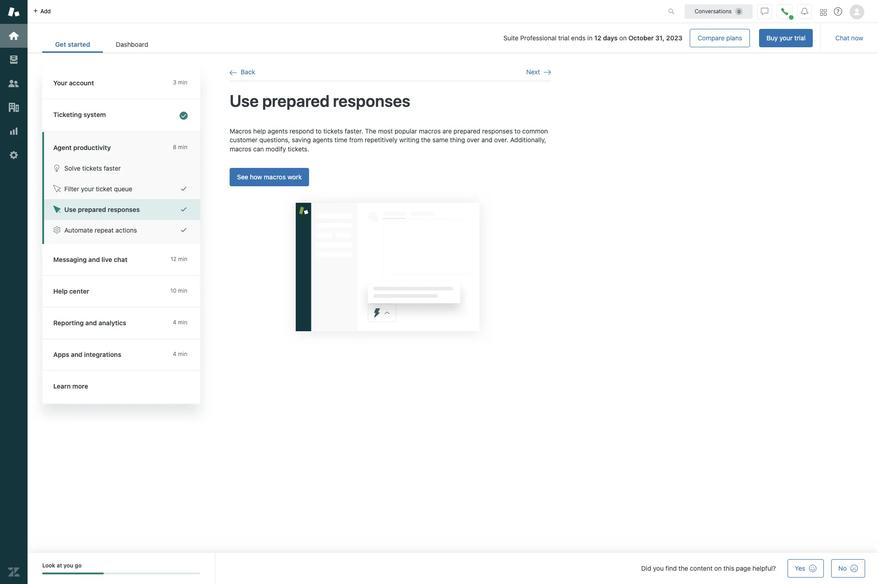 Task type: describe. For each thing, give the bounding box(es) containing it.
look
[[42, 563, 55, 570]]

zendesk products image
[[821, 9, 827, 15]]

solve
[[64, 165, 81, 172]]

and for reporting and analytics
[[85, 319, 97, 327]]

repeat
[[95, 227, 114, 234]]

buy your trial
[[767, 34, 806, 42]]

live
[[102, 256, 112, 264]]

automate repeat actions button
[[44, 220, 200, 241]]

automate
[[64, 227, 93, 234]]

and inside macros help agents respond to tickets faster. the most popular macros are prepared responses to common customer questions, saving agents time from repetitively writing the same thing over and over. additionally, macros can modify tickets.
[[482, 136, 493, 144]]

macros
[[230, 127, 252, 135]]

October 31, 2023 text field
[[629, 34, 683, 42]]

macros help agents respond to tickets faster. the most popular macros are prepared responses to common customer questions, saving agents time from repetitively writing the same thing over and over. additionally, macros can modify tickets.
[[230, 127, 548, 153]]

footer containing did you find the content on this page helpful?
[[28, 554, 879, 585]]

days
[[603, 34, 618, 42]]

31,
[[656, 34, 665, 42]]

are
[[443, 127, 452, 135]]

organizations image
[[8, 102, 20, 114]]

conversations button
[[685, 4, 753, 19]]

get started image
[[8, 30, 20, 42]]

use prepared responses button
[[44, 199, 200, 220]]

main element
[[0, 0, 28, 585]]

learn more
[[53, 383, 88, 391]]

go
[[75, 563, 82, 570]]

the
[[365, 127, 377, 135]]

2023
[[667, 34, 683, 42]]

learn
[[53, 383, 71, 391]]

faster.
[[345, 127, 364, 135]]

over.
[[495, 136, 509, 144]]

min for agent productivity
[[178, 144, 187, 151]]

4 min for integrations
[[173, 351, 187, 358]]

modify
[[266, 145, 286, 153]]

ticket
[[96, 185, 112, 193]]

2 horizontal spatial macros
[[419, 127, 441, 135]]

from
[[349, 136, 363, 144]]

get started
[[55, 40, 90, 48]]

next button
[[527, 68, 551, 76]]

october
[[629, 34, 654, 42]]

notifications image
[[801, 8, 809, 15]]

min for apps and integrations
[[178, 351, 187, 358]]

tickets inside macros help agents respond to tickets faster. the most popular macros are prepared responses to common customer questions, saving agents time from repetitively writing the same thing over and over. additionally, macros can modify tickets.
[[324, 127, 343, 135]]

repetitively
[[365, 136, 398, 144]]

automate repeat actions
[[64, 227, 137, 234]]

chat now button
[[829, 29, 871, 47]]

filter
[[64, 185, 79, 193]]

work
[[288, 173, 302, 181]]

0 horizontal spatial agents
[[268, 127, 288, 135]]

center
[[69, 288, 89, 295]]

add button
[[28, 0, 56, 23]]

next
[[527, 68, 540, 76]]

section containing suite professional trial ends in
[[169, 29, 813, 47]]

chat
[[114, 256, 127, 264]]

dashboard
[[116, 40, 148, 48]]

use prepared responses inside button
[[64, 206, 140, 214]]

help
[[53, 288, 68, 295]]

ticketing system
[[53, 111, 106, 119]]

zendesk image
[[8, 567, 20, 579]]

add
[[40, 8, 51, 14]]

your for buy
[[780, 34, 793, 42]]

2 to from the left
[[515, 127, 521, 135]]

suite professional trial ends in 12 days on october 31, 2023
[[504, 34, 683, 42]]

system
[[84, 111, 106, 119]]

messaging
[[53, 256, 87, 264]]

admin image
[[8, 149, 20, 161]]

and for apps and integrations
[[71, 351, 82, 359]]

no
[[839, 565, 847, 573]]

yes button
[[788, 560, 824, 579]]

8
[[173, 144, 177, 151]]

filter your ticket queue button
[[44, 179, 200, 199]]

apps
[[53, 351, 69, 359]]

progress bar image
[[42, 574, 104, 576]]

back
[[241, 68, 255, 76]]

filter your ticket queue
[[64, 185, 132, 193]]

min for reporting and analytics
[[178, 319, 187, 326]]

use inside content-title region
[[230, 91, 259, 111]]

started
[[68, 40, 90, 48]]

responses inside content-title region
[[333, 91, 411, 111]]

1 vertical spatial macros
[[230, 145, 252, 153]]

12 min
[[171, 256, 187, 263]]

learn more button
[[42, 371, 199, 403]]

same
[[433, 136, 449, 144]]

min for your account
[[178, 79, 187, 86]]

reporting and analytics
[[53, 319, 126, 327]]

min for messaging and live chat
[[178, 256, 187, 263]]

buy
[[767, 34, 778, 42]]

3 min
[[173, 79, 187, 86]]

ticketing
[[53, 111, 82, 119]]

0 horizontal spatial 12
[[171, 256, 177, 263]]

time
[[335, 136, 348, 144]]

ends
[[572, 34, 586, 42]]

did you find the content on this page helpful?
[[642, 565, 776, 573]]

progress-bar progress bar
[[42, 574, 200, 576]]

ticketing system button
[[42, 99, 199, 132]]

reporting image
[[8, 125, 20, 137]]

helpful?
[[753, 565, 776, 573]]

your
[[53, 79, 67, 87]]

see how macros work button
[[230, 168, 309, 187]]

macros inside button
[[264, 173, 286, 181]]

1 horizontal spatial you
[[653, 565, 664, 573]]

account
[[69, 79, 94, 87]]

find
[[666, 565, 677, 573]]



Task type: vqa. For each thing, say whether or not it's contained in the screenshot.
Support
no



Task type: locate. For each thing, give the bounding box(es) containing it.
the left same
[[421, 136, 431, 144]]

4 for apps and integrations
[[173, 351, 177, 358]]

queue
[[114, 185, 132, 193]]

0 vertical spatial responses
[[333, 91, 411, 111]]

solve tickets faster
[[64, 165, 121, 172]]

1 vertical spatial tickets
[[82, 165, 102, 172]]

1 horizontal spatial 12
[[595, 34, 602, 42]]

5 min from the top
[[178, 319, 187, 326]]

1 vertical spatial 4 min
[[173, 351, 187, 358]]

2 4 min from the top
[[173, 351, 187, 358]]

popular
[[395, 127, 417, 135]]

6 min from the top
[[178, 351, 187, 358]]

use prepared responses up automate repeat actions
[[64, 206, 140, 214]]

0 vertical spatial use
[[230, 91, 259, 111]]

0 horizontal spatial tickets
[[82, 165, 102, 172]]

customer
[[230, 136, 258, 144]]

chat now
[[836, 34, 864, 42]]

1 vertical spatial prepared
[[454, 127, 481, 135]]

0 horizontal spatial the
[[421, 136, 431, 144]]

responses down queue
[[108, 206, 140, 214]]

compare
[[698, 34, 725, 42]]

saving
[[292, 136, 311, 144]]

1 horizontal spatial use prepared responses
[[230, 91, 411, 111]]

1 vertical spatial agents
[[313, 136, 333, 144]]

10 min
[[171, 288, 187, 295]]

actions
[[116, 227, 137, 234]]

12 right in
[[595, 34, 602, 42]]

your right filter at top left
[[81, 185, 94, 193]]

footer
[[28, 554, 879, 585]]

0 vertical spatial macros
[[419, 127, 441, 135]]

help center
[[53, 288, 89, 295]]

thing
[[450, 136, 465, 144]]

yes
[[795, 565, 806, 573]]

this
[[724, 565, 735, 573]]

macros right how
[[264, 173, 286, 181]]

analytics
[[99, 319, 126, 327]]

prepared up respond
[[262, 91, 330, 111]]

3 min from the top
[[178, 256, 187, 263]]

4 min
[[173, 319, 187, 326], [173, 351, 187, 358]]

get help image
[[835, 7, 843, 16]]

2 horizontal spatial responses
[[482, 127, 513, 135]]

12
[[595, 34, 602, 42], [171, 256, 177, 263]]

tab list containing get started
[[42, 36, 161, 53]]

on inside footer
[[715, 565, 722, 573]]

responses inside macros help agents respond to tickets faster. the most popular macros are prepared responses to common customer questions, saving agents time from repetitively writing the same thing over and over. additionally, macros can modify tickets.
[[482, 127, 513, 135]]

0 vertical spatial the
[[421, 136, 431, 144]]

agent productivity
[[53, 144, 111, 152]]

8 min
[[173, 144, 187, 151]]

now
[[852, 34, 864, 42]]

0 vertical spatial agents
[[268, 127, 288, 135]]

chat
[[836, 34, 850, 42]]

questions,
[[259, 136, 290, 144]]

1 horizontal spatial agents
[[313, 136, 333, 144]]

12 inside section
[[595, 34, 602, 42]]

responses
[[333, 91, 411, 111], [482, 127, 513, 135], [108, 206, 140, 214]]

4 for reporting and analytics
[[173, 319, 177, 326]]

on left this
[[715, 565, 722, 573]]

productivity
[[73, 144, 111, 152]]

use down back button
[[230, 91, 259, 111]]

1 to from the left
[[316, 127, 322, 135]]

2 4 from the top
[[173, 351, 177, 358]]

0 horizontal spatial use
[[64, 206, 76, 214]]

use prepared responses inside content-title region
[[230, 91, 411, 111]]

0 horizontal spatial use prepared responses
[[64, 206, 140, 214]]

faster
[[104, 165, 121, 172]]

did
[[642, 565, 652, 573]]

get
[[55, 40, 66, 48]]

agents up questions,
[[268, 127, 288, 135]]

can
[[253, 145, 264, 153]]

messaging and live chat
[[53, 256, 127, 264]]

use inside use prepared responses button
[[64, 206, 76, 214]]

0 vertical spatial tickets
[[324, 127, 343, 135]]

1 horizontal spatial to
[[515, 127, 521, 135]]

your
[[780, 34, 793, 42], [81, 185, 94, 193]]

at
[[57, 563, 62, 570]]

your right buy on the right top
[[780, 34, 793, 42]]

min for help center
[[178, 288, 187, 295]]

see how macros work
[[237, 173, 302, 181]]

tickets right solve on the left of page
[[82, 165, 102, 172]]

your inside button
[[780, 34, 793, 42]]

use prepared responses up respond
[[230, 91, 411, 111]]

1 4 min from the top
[[173, 319, 187, 326]]

and right over
[[482, 136, 493, 144]]

1 horizontal spatial trial
[[795, 34, 806, 42]]

0 vertical spatial 4
[[173, 319, 177, 326]]

0 horizontal spatial responses
[[108, 206, 140, 214]]

use down filter at top left
[[64, 206, 76, 214]]

content-title region
[[230, 91, 551, 112]]

region
[[230, 127, 551, 348]]

look at you go
[[42, 563, 82, 570]]

section
[[169, 29, 813, 47]]

indicates location on zendesk screen where macros can be selected. image
[[282, 189, 494, 346]]

2 vertical spatial responses
[[108, 206, 140, 214]]

0 vertical spatial prepared
[[262, 91, 330, 111]]

trial down notifications image
[[795, 34, 806, 42]]

0 vertical spatial 4 min
[[173, 319, 187, 326]]

0 vertical spatial use prepared responses
[[230, 91, 411, 111]]

help
[[253, 127, 266, 135]]

0 horizontal spatial prepared
[[78, 206, 106, 214]]

0 horizontal spatial to
[[316, 127, 322, 135]]

use
[[230, 91, 259, 111], [64, 206, 76, 214]]

no button
[[832, 560, 866, 579]]

2 min from the top
[[178, 144, 187, 151]]

and left "live"
[[88, 256, 100, 264]]

to up additionally,
[[515, 127, 521, 135]]

page
[[736, 565, 751, 573]]

prepared inside button
[[78, 206, 106, 214]]

and for messaging and live chat
[[88, 256, 100, 264]]

agents left time
[[313, 136, 333, 144]]

1 horizontal spatial the
[[679, 565, 689, 573]]

1 vertical spatial 12
[[171, 256, 177, 263]]

over
[[467, 136, 480, 144]]

and right apps
[[71, 351, 82, 359]]

tickets inside button
[[82, 165, 102, 172]]

trial inside buy your trial button
[[795, 34, 806, 42]]

10
[[171, 288, 177, 295]]

2 horizontal spatial prepared
[[454, 127, 481, 135]]

content
[[690, 565, 713, 573]]

1 horizontal spatial use
[[230, 91, 259, 111]]

0 vertical spatial on
[[620, 34, 627, 42]]

0 horizontal spatial trial
[[559, 34, 570, 42]]

4 min for analytics
[[173, 319, 187, 326]]

2 vertical spatial macros
[[264, 173, 286, 181]]

your for filter
[[81, 185, 94, 193]]

integrations
[[84, 351, 121, 359]]

tab list
[[42, 36, 161, 53]]

0 horizontal spatial macros
[[230, 145, 252, 153]]

4
[[173, 319, 177, 326], [173, 351, 177, 358]]

trial for professional
[[559, 34, 570, 42]]

prepared down filter your ticket queue on the left top
[[78, 206, 106, 214]]

apps and integrations
[[53, 351, 121, 359]]

the right find
[[679, 565, 689, 573]]

1 4 from the top
[[173, 319, 177, 326]]

macros
[[419, 127, 441, 135], [230, 145, 252, 153], [264, 173, 286, 181]]

on inside section
[[620, 34, 627, 42]]

1 vertical spatial on
[[715, 565, 722, 573]]

trial for your
[[795, 34, 806, 42]]

the inside footer
[[679, 565, 689, 573]]

additionally,
[[511, 136, 547, 144]]

trial left the ends
[[559, 34, 570, 42]]

buy your trial button
[[760, 29, 813, 47]]

responses up "over."
[[482, 127, 513, 135]]

conversations
[[695, 8, 732, 14]]

1 vertical spatial use prepared responses
[[64, 206, 140, 214]]

1 horizontal spatial your
[[780, 34, 793, 42]]

2 vertical spatial prepared
[[78, 206, 106, 214]]

on right the days at top
[[620, 34, 627, 42]]

1 min from the top
[[178, 79, 187, 86]]

to right respond
[[316, 127, 322, 135]]

see
[[237, 173, 248, 181]]

1 vertical spatial 4
[[173, 351, 177, 358]]

common
[[523, 127, 548, 135]]

region containing macros help agents respond to tickets faster. the most popular macros are prepared responses to common customer questions, saving agents time from repetitively writing the same thing over and over. additionally, macros can modify tickets.
[[230, 127, 551, 348]]

the
[[421, 136, 431, 144], [679, 565, 689, 573]]

0 vertical spatial 12
[[595, 34, 602, 42]]

how
[[250, 173, 262, 181]]

views image
[[8, 54, 20, 66]]

macros up same
[[419, 127, 441, 135]]

in
[[588, 34, 593, 42]]

1 vertical spatial use
[[64, 206, 76, 214]]

prepared inside content-title region
[[262, 91, 330, 111]]

tickets up time
[[324, 127, 343, 135]]

respond
[[290, 127, 314, 135]]

the inside macros help agents respond to tickets faster. the most popular macros are prepared responses to common customer questions, saving agents time from repetitively writing the same thing over and over. additionally, macros can modify tickets.
[[421, 136, 431, 144]]

responses up the
[[333, 91, 411, 111]]

and
[[482, 136, 493, 144], [88, 256, 100, 264], [85, 319, 97, 327], [71, 351, 82, 359]]

1 vertical spatial the
[[679, 565, 689, 573]]

min inside "agent productivity" heading
[[178, 144, 187, 151]]

0 horizontal spatial on
[[620, 34, 627, 42]]

and left analytics
[[85, 319, 97, 327]]

tickets.
[[288, 145, 309, 153]]

your inside button
[[81, 185, 94, 193]]

you right "at"
[[64, 563, 73, 570]]

4 min from the top
[[178, 288, 187, 295]]

1 horizontal spatial prepared
[[262, 91, 330, 111]]

1 horizontal spatial tickets
[[324, 127, 343, 135]]

1 vertical spatial your
[[81, 185, 94, 193]]

you right did
[[653, 565, 664, 573]]

0 horizontal spatial you
[[64, 563, 73, 570]]

1 trial from the left
[[559, 34, 570, 42]]

12 up the 10
[[171, 256, 177, 263]]

min
[[178, 79, 187, 86], [178, 144, 187, 151], [178, 256, 187, 263], [178, 288, 187, 295], [178, 319, 187, 326], [178, 351, 187, 358]]

1 horizontal spatial on
[[715, 565, 722, 573]]

macros down 'customer'
[[230, 145, 252, 153]]

1 vertical spatial responses
[[482, 127, 513, 135]]

suite
[[504, 34, 519, 42]]

reporting
[[53, 319, 84, 327]]

1 horizontal spatial responses
[[333, 91, 411, 111]]

1 horizontal spatial macros
[[264, 173, 286, 181]]

zendesk support image
[[8, 6, 20, 18]]

agent
[[53, 144, 72, 152]]

button displays agent's chat status as invisible. image
[[761, 8, 769, 15]]

0 vertical spatial your
[[780, 34, 793, 42]]

back button
[[230, 68, 255, 76]]

writing
[[399, 136, 420, 144]]

professional
[[521, 34, 557, 42]]

more
[[72, 383, 88, 391]]

most
[[378, 127, 393, 135]]

compare plans button
[[690, 29, 751, 47]]

0 horizontal spatial your
[[81, 185, 94, 193]]

dashboard tab
[[103, 36, 161, 53]]

compare plans
[[698, 34, 743, 42]]

agent productivity heading
[[42, 132, 200, 158]]

2 trial from the left
[[795, 34, 806, 42]]

solve tickets faster button
[[44, 158, 200, 179]]

prepared inside macros help agents respond to tickets faster. the most popular macros are prepared responses to common customer questions, saving agents time from repetitively writing the same thing over and over. additionally, macros can modify tickets.
[[454, 127, 481, 135]]

responses inside button
[[108, 206, 140, 214]]

customers image
[[8, 78, 20, 90]]

prepared up over
[[454, 127, 481, 135]]

to
[[316, 127, 322, 135], [515, 127, 521, 135]]



